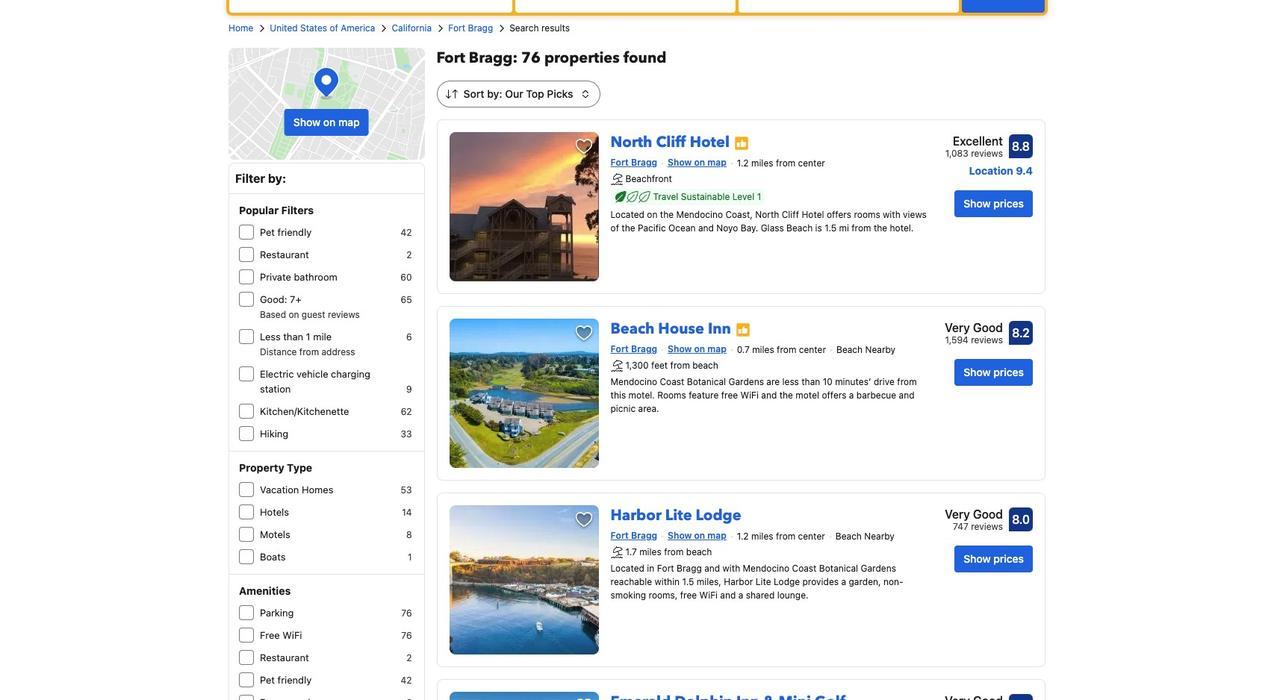Task type: vqa. For each thing, say whether or not it's contained in the screenshot.
days
no



Task type: locate. For each thing, give the bounding box(es) containing it.
show prices down very good 747 reviews
[[964, 553, 1024, 565]]

2 restaurant from the top
[[260, 652, 309, 664]]

cliff
[[656, 132, 686, 152], [782, 209, 799, 221]]

hotel inside located on the mendocino coast, north cliff hotel offers rooms with views of the pacific ocean and noyo bay. glass beach is 1.5 mi from the hotel.
[[802, 209, 824, 221]]

1 vertical spatial beach
[[686, 547, 712, 558]]

address
[[322, 347, 355, 358]]

lounge.
[[777, 590, 809, 601]]

0 horizontal spatial with
[[723, 563, 740, 575]]

restaurant
[[260, 249, 309, 261], [260, 652, 309, 664]]

gardens left are
[[729, 377, 764, 388]]

search
[[510, 22, 539, 34]]

and
[[698, 223, 714, 234], [761, 390, 777, 401], [899, 390, 915, 401], [704, 563, 720, 575], [720, 590, 736, 601]]

located inside located in fort bragg and with mendocino coast botanical gardens reachable within 1.5 miles, harbor lite lodge provides a garden, non- smoking rooms, free wifi and a shared lounge.
[[611, 563, 645, 575]]

free right feature
[[721, 390, 738, 401]]

0 horizontal spatial harbor
[[611, 506, 662, 526]]

fort bragg up bragg:
[[448, 22, 493, 34]]

house
[[658, 319, 704, 339]]

fort right california
[[448, 22, 465, 34]]

properties
[[544, 48, 620, 68]]

1 horizontal spatial gardens
[[861, 563, 896, 575]]

shared
[[746, 590, 775, 601]]

show on map for 1.7 miles from beach
[[668, 530, 727, 541]]

8
[[406, 530, 412, 541]]

a left garden,
[[841, 577, 846, 588]]

0 vertical spatial 2
[[407, 249, 412, 261]]

filter
[[235, 172, 265, 185]]

show prices button
[[955, 190, 1033, 217], [955, 359, 1033, 386], [955, 546, 1033, 573]]

offers down 10
[[822, 390, 847, 401]]

fort up 1.7
[[611, 530, 629, 541]]

1 1.2 miles from center from the top
[[737, 157, 825, 169]]

harbor lite lodge image
[[449, 506, 599, 655]]

bragg up 1.7
[[631, 530, 657, 541]]

gardens inside located in fort bragg and with mendocino coast botanical gardens reachable within 1.5 miles, harbor lite lodge provides a garden, non- smoking rooms, free wifi and a shared lounge.
[[861, 563, 896, 575]]

located
[[611, 209, 645, 221], [611, 563, 645, 575]]

friendly down free wifi
[[278, 674, 312, 686]]

minutes'
[[835, 377, 871, 388]]

0 horizontal spatial mendocino
[[611, 377, 657, 388]]

wifi right free
[[283, 630, 302, 642]]

76
[[521, 48, 541, 68], [401, 608, 412, 619], [401, 630, 412, 642]]

0 vertical spatial mendocino
[[676, 209, 723, 221]]

guest
[[302, 309, 325, 320]]

1 left mile
[[306, 331, 310, 343]]

picks
[[547, 87, 573, 100]]

and left noyo
[[698, 223, 714, 234]]

harbor
[[611, 506, 662, 526], [724, 577, 753, 588]]

and right barbecue
[[899, 390, 915, 401]]

1.2 up located in fort bragg and with mendocino coast botanical gardens reachable within 1.5 miles, harbor lite lodge provides a garden, non- smoking rooms, free wifi and a shared lounge.
[[737, 531, 749, 542]]

from inside mendocino coast botanical gardens are less than 10 minutes' drive from this motel. rooms feature free wifi and the motel offers a barbecue and picnic area.
[[897, 377, 917, 388]]

0 vertical spatial gardens
[[729, 377, 764, 388]]

1.5
[[825, 223, 837, 234], [682, 577, 694, 588]]

harbor inside "link"
[[611, 506, 662, 526]]

friendly down 'filters'
[[278, 226, 312, 238]]

of left pacific
[[611, 223, 619, 234]]

north up glass
[[755, 209, 779, 221]]

a down minutes'
[[849, 390, 854, 401]]

1 vertical spatial lodge
[[774, 577, 800, 588]]

bragg up bragg:
[[468, 22, 493, 34]]

2 friendly from the top
[[278, 674, 312, 686]]

3 show prices from the top
[[964, 553, 1024, 565]]

mendocino up shared
[[743, 563, 790, 575]]

friendly
[[278, 226, 312, 238], [278, 674, 312, 686]]

0 horizontal spatial lite
[[665, 506, 692, 526]]

coast up rooms
[[660, 377, 684, 388]]

1 vertical spatial of
[[611, 223, 619, 234]]

1.2 miles from center up located in fort bragg and with mendocino coast botanical gardens reachable within 1.5 miles, harbor lite lodge provides a garden, non- smoking rooms, free wifi and a shared lounge.
[[737, 531, 825, 542]]

provides
[[803, 577, 839, 588]]

0 vertical spatial lodge
[[696, 506, 741, 526]]

1.5 left miles,
[[682, 577, 694, 588]]

8.0
[[1012, 513, 1030, 527]]

reviews for based on guest reviews
[[328, 309, 360, 320]]

north cliff hotel link
[[611, 126, 730, 152]]

from down rooms
[[852, 223, 871, 234]]

nearby for 8.2
[[865, 344, 896, 355]]

1 pet from the top
[[260, 226, 275, 238]]

reviews inside excellent 1,083 reviews
[[971, 148, 1003, 159]]

0 vertical spatial with
[[883, 209, 901, 221]]

free
[[721, 390, 738, 401], [680, 590, 697, 601]]

0 vertical spatial 42
[[401, 227, 412, 238]]

botanical up feature
[[687, 377, 726, 388]]

noyo
[[716, 223, 738, 234]]

fort bragg up 1.7
[[611, 530, 657, 541]]

bragg up beachfront
[[631, 157, 657, 168]]

mendocino up motel.
[[611, 377, 657, 388]]

0 vertical spatial of
[[330, 22, 338, 34]]

homes
[[302, 484, 333, 496]]

1 down 8
[[408, 552, 412, 563]]

1 vertical spatial located
[[611, 563, 645, 575]]

fort bragg up 1,300
[[611, 344, 657, 355]]

wifi right feature
[[741, 390, 759, 401]]

map for beachfront
[[708, 157, 727, 168]]

2 show prices from the top
[[964, 366, 1024, 379]]

2 very good element from the top
[[945, 506, 1003, 524]]

fort down the fort bragg link
[[437, 48, 465, 68]]

1 vertical spatial restaurant
[[260, 652, 309, 664]]

2 horizontal spatial mendocino
[[743, 563, 790, 575]]

miles for 1.7 miles from beach
[[751, 531, 773, 542]]

7+
[[290, 294, 301, 305]]

1 vertical spatial pet friendly
[[260, 674, 312, 686]]

miles for beachfront
[[751, 157, 773, 169]]

home
[[229, 22, 253, 34]]

bragg for beachfront
[[631, 157, 657, 168]]

0 vertical spatial cliff
[[656, 132, 686, 152]]

2 vertical spatial prices
[[994, 553, 1024, 565]]

very good element
[[945, 319, 1003, 337], [945, 506, 1003, 524], [945, 692, 1003, 701]]

1 show prices from the top
[[964, 197, 1024, 210]]

1 horizontal spatial north
[[755, 209, 779, 221]]

north cliff hotel
[[611, 132, 730, 152]]

0 vertical spatial good
[[973, 321, 1003, 335]]

3 prices from the top
[[994, 553, 1024, 565]]

1.5 right the is
[[825, 223, 837, 234]]

1 pet friendly from the top
[[260, 226, 312, 238]]

wifi inside mendocino coast botanical gardens are less than 10 minutes' drive from this motel. rooms feature free wifi and the motel offers a barbecue and picnic area.
[[741, 390, 759, 401]]

mile
[[313, 331, 332, 343]]

0 horizontal spatial hotel
[[690, 132, 730, 152]]

0 vertical spatial pet
[[260, 226, 275, 238]]

nearby up drive
[[865, 344, 896, 355]]

this property is part of our preferred partner program. it's committed to providing excellent service and good value. it'll pay us a higher commission if you make a booking. image for hotel
[[734, 136, 749, 151]]

good inside very good 747 reviews
[[973, 508, 1003, 521]]

bragg for 1.7 miles from beach
[[631, 530, 657, 541]]

1 vertical spatial 76
[[401, 608, 412, 619]]

a
[[849, 390, 854, 401], [841, 577, 846, 588], [738, 590, 743, 601]]

1 horizontal spatial than
[[802, 377, 820, 388]]

0 vertical spatial located
[[611, 209, 645, 221]]

show prices button down location
[[955, 190, 1033, 217]]

show prices button down very good 1,594 reviews
[[955, 359, 1033, 386]]

offers up mi
[[827, 209, 851, 221]]

home link
[[229, 22, 253, 35]]

0 vertical spatial prices
[[994, 197, 1024, 210]]

1 good from the top
[[973, 321, 1003, 335]]

bragg up 1,300
[[631, 344, 657, 355]]

by: left "our"
[[487, 87, 502, 100]]

0 vertical spatial lite
[[665, 506, 692, 526]]

beach nearby up minutes'
[[837, 344, 896, 355]]

by: for sort
[[487, 87, 502, 100]]

restaurant down free wifi
[[260, 652, 309, 664]]

found
[[623, 48, 666, 68]]

reviews inside very good 1,594 reviews
[[971, 335, 1003, 346]]

1.2 for beachfront
[[737, 157, 749, 169]]

on inside located on the mendocino coast, north cliff hotel offers rooms with views of the pacific ocean and noyo bay. glass beach is 1.5 mi from the hotel.
[[647, 209, 658, 221]]

1 vertical spatial hotel
[[802, 209, 824, 221]]

cliff up beachfront
[[656, 132, 686, 152]]

reviews inside very good 747 reviews
[[971, 521, 1003, 533]]

bathroom
[[294, 271, 337, 283]]

motel
[[796, 390, 819, 401]]

2 1.2 from the top
[[737, 531, 749, 542]]

1 vertical spatial gardens
[[861, 563, 896, 575]]

coast inside mendocino coast botanical gardens are less than 10 minutes' drive from this motel. rooms feature free wifi and the motel offers a barbecue and picnic area.
[[660, 377, 684, 388]]

within
[[655, 577, 680, 588]]

north
[[611, 132, 652, 152], [755, 209, 779, 221]]

1 located from the top
[[611, 209, 645, 221]]

beach up minutes'
[[837, 344, 863, 355]]

0 horizontal spatial 1
[[306, 331, 310, 343]]

is
[[815, 223, 822, 234]]

area.
[[638, 404, 659, 415]]

fort bragg
[[448, 22, 493, 34], [611, 157, 657, 168], [611, 344, 657, 355], [611, 530, 657, 541]]

lite inside "link"
[[665, 506, 692, 526]]

1 vertical spatial center
[[799, 344, 826, 355]]

the down rooms
[[874, 223, 887, 234]]

than inside mendocino coast botanical gardens are less than 10 minutes' drive from this motel. rooms feature free wifi and the motel offers a barbecue and picnic area.
[[802, 377, 820, 388]]

rooms
[[854, 209, 880, 221]]

beach left the is
[[787, 223, 813, 234]]

lodge inside "link"
[[696, 506, 741, 526]]

with inside located in fort bragg and with mendocino coast botanical gardens reachable within 1.5 miles, harbor lite lodge provides a garden, non- smoking rooms, free wifi and a shared lounge.
[[723, 563, 740, 575]]

2 show prices button from the top
[[955, 359, 1033, 386]]

1 vertical spatial with
[[723, 563, 740, 575]]

prices down 8.0
[[994, 553, 1024, 565]]

miles up located in fort bragg and with mendocino coast botanical gardens reachable within 1.5 miles, harbor lite lodge provides a garden, non- smoking rooms, free wifi and a shared lounge.
[[751, 531, 773, 542]]

rooms,
[[649, 590, 678, 601]]

0 horizontal spatial of
[[330, 22, 338, 34]]

map for 1,300 feet from beach
[[708, 344, 727, 355]]

1 horizontal spatial 1
[[408, 552, 412, 563]]

0 vertical spatial friendly
[[278, 226, 312, 238]]

2 good from the top
[[973, 508, 1003, 521]]

1 vertical spatial free
[[680, 590, 697, 601]]

2 very from the top
[[945, 508, 970, 521]]

beach up feature
[[693, 360, 718, 371]]

65
[[401, 294, 412, 305]]

0 horizontal spatial a
[[738, 590, 743, 601]]

33
[[401, 429, 412, 440]]

nearby
[[865, 344, 896, 355], [864, 531, 895, 542]]

beach
[[787, 223, 813, 234], [611, 319, 655, 339], [837, 344, 863, 355], [836, 531, 862, 542]]

fort bragg for 1,300 feet from beach
[[611, 344, 657, 355]]

show prices for north cliff hotel
[[964, 197, 1024, 210]]

fort bragg up beachfront
[[611, 157, 657, 168]]

pet
[[260, 226, 275, 238], [260, 674, 275, 686]]

this property is part of our preferred partner program. it's committed to providing excellent service and good value. it'll pay us a higher commission if you make a booking. image
[[734, 136, 749, 151], [734, 136, 749, 151], [736, 322, 751, 337]]

center up "provides"
[[798, 531, 825, 542]]

and down miles,
[[720, 590, 736, 601]]

fort bragg for 1.7 miles from beach
[[611, 530, 657, 541]]

1 vertical spatial by:
[[268, 172, 286, 185]]

0 vertical spatial very good element
[[945, 319, 1003, 337]]

show inside button
[[293, 116, 321, 128]]

feet
[[651, 360, 668, 371]]

beach up garden,
[[836, 531, 862, 542]]

cliff inside located on the mendocino coast, north cliff hotel offers rooms with views of the pacific ocean and noyo bay. glass beach is 1.5 mi from the hotel.
[[782, 209, 799, 221]]

offers inside located on the mendocino coast, north cliff hotel offers rooms with views of the pacific ocean and noyo bay. glass beach is 1.5 mi from the hotel.
[[827, 209, 851, 221]]

1 restaurant from the top
[[260, 249, 309, 261]]

0 horizontal spatial botanical
[[687, 377, 726, 388]]

very good element left 8.0
[[945, 506, 1003, 524]]

1 horizontal spatial free
[[721, 390, 738, 401]]

beach for 8.2
[[693, 360, 718, 371]]

1 horizontal spatial by:
[[487, 87, 502, 100]]

1 vertical spatial show prices button
[[955, 359, 1033, 386]]

prices down scored 8.2 element
[[994, 366, 1024, 379]]

lite up the 1.7 miles from beach
[[665, 506, 692, 526]]

reviews right guest
[[328, 309, 360, 320]]

2 vertical spatial center
[[798, 531, 825, 542]]

map for 1.7 miles from beach
[[708, 530, 727, 541]]

0 vertical spatial pet friendly
[[260, 226, 312, 238]]

1 horizontal spatial lodge
[[774, 577, 800, 588]]

2 horizontal spatial wifi
[[741, 390, 759, 401]]

restaurant up private
[[260, 249, 309, 261]]

2 vertical spatial wifi
[[283, 630, 302, 642]]

1 vertical spatial show prices
[[964, 366, 1024, 379]]

1.2 miles from center up 'level'
[[737, 157, 825, 169]]

smoking
[[611, 590, 646, 601]]

show prices down location
[[964, 197, 1024, 210]]

2 vertical spatial 76
[[401, 630, 412, 642]]

1 prices from the top
[[994, 197, 1024, 210]]

1 very from the top
[[945, 321, 970, 335]]

1
[[757, 191, 761, 203], [306, 331, 310, 343], [408, 552, 412, 563]]

with
[[883, 209, 901, 221], [723, 563, 740, 575]]

1 horizontal spatial hotel
[[802, 209, 824, 221]]

60
[[401, 272, 412, 283]]

2 horizontal spatial a
[[849, 390, 854, 401]]

less than 1 mile
[[260, 331, 332, 343]]

center up the is
[[798, 157, 825, 169]]

0 vertical spatial center
[[798, 157, 825, 169]]

0 vertical spatial offers
[[827, 209, 851, 221]]

1 vertical spatial mendocino
[[611, 377, 657, 388]]

2 vertical spatial show prices
[[964, 553, 1024, 565]]

3 very good element from the top
[[945, 692, 1003, 701]]

beach nearby for 8.2
[[837, 344, 896, 355]]

0 vertical spatial 76
[[521, 48, 541, 68]]

show prices button for beach house inn
[[955, 359, 1033, 386]]

0 vertical spatial restaurant
[[260, 249, 309, 261]]

reviews right 1,594
[[971, 335, 1003, 346]]

good inside very good 1,594 reviews
[[973, 321, 1003, 335]]

miles
[[751, 157, 773, 169], [752, 344, 774, 355], [751, 531, 773, 542], [639, 547, 662, 558]]

very inside very good 747 reviews
[[945, 508, 970, 521]]

0 vertical spatial botanical
[[687, 377, 726, 388]]

1.5 inside located on the mendocino coast, north cliff hotel offers rooms with views of the pacific ocean and noyo bay. glass beach is 1.5 mi from the hotel.
[[825, 223, 837, 234]]

1 vertical spatial 1.2 miles from center
[[737, 531, 825, 542]]

nearby for 8.0
[[864, 531, 895, 542]]

0 vertical spatial beach nearby
[[837, 344, 896, 355]]

sort
[[463, 87, 484, 100]]

1 42 from the top
[[401, 227, 412, 238]]

lite up shared
[[756, 577, 771, 588]]

bragg up miles,
[[677, 563, 702, 575]]

1 show prices button from the top
[[955, 190, 1033, 217]]

very
[[945, 321, 970, 335], [945, 508, 970, 521]]

pet friendly down 'popular filters'
[[260, 226, 312, 238]]

pet friendly down free wifi
[[260, 674, 312, 686]]

wifi down miles,
[[700, 590, 718, 601]]

non-
[[884, 577, 904, 588]]

this property is part of our preferred partner program. it's committed to providing excellent service and good value. it'll pay us a higher commission if you make a booking. image for inn
[[736, 322, 751, 337]]

2 located from the top
[[611, 563, 645, 575]]

by:
[[487, 87, 502, 100], [268, 172, 286, 185]]

0 horizontal spatial than
[[283, 331, 303, 343]]

1 horizontal spatial wifi
[[700, 590, 718, 601]]

prices down location 9.4 on the right top of the page
[[994, 197, 1024, 210]]

1 friendly from the top
[[278, 226, 312, 238]]

very left the '8.2' at the right
[[945, 321, 970, 335]]

mendocino down sustainable
[[676, 209, 723, 221]]

pet down popular
[[260, 226, 275, 238]]

1 vertical spatial lite
[[756, 577, 771, 588]]

1 vertical spatial 1.2
[[737, 531, 749, 542]]

excellent element
[[945, 132, 1003, 150]]

1 very good element from the top
[[945, 319, 1003, 337]]

views
[[903, 209, 927, 221]]

botanical inside mendocino coast botanical gardens are less than 10 minutes' drive from this motel. rooms feature free wifi and the motel offers a barbecue and picnic area.
[[687, 377, 726, 388]]

1 vertical spatial friendly
[[278, 674, 312, 686]]

bragg for 1,300 feet from beach
[[631, 344, 657, 355]]

travel
[[653, 191, 678, 203]]

very good element left scored 8.4 element
[[945, 692, 1003, 701]]

wifi
[[741, 390, 759, 401], [700, 590, 718, 601], [283, 630, 302, 642]]

0 vertical spatial 1.2 miles from center
[[737, 157, 825, 169]]

1 horizontal spatial 1.5
[[825, 223, 837, 234]]

1 vertical spatial 2
[[407, 653, 412, 664]]

from right feet
[[670, 360, 690, 371]]

very good element for 8.2
[[945, 319, 1003, 337]]

good left scored 8.2 element
[[973, 321, 1003, 335]]

1 vertical spatial 1.5
[[682, 577, 694, 588]]

0 vertical spatial coast
[[660, 377, 684, 388]]

0 vertical spatial harbor
[[611, 506, 662, 526]]

very left 8.0
[[945, 508, 970, 521]]

very inside very good 1,594 reviews
[[945, 321, 970, 335]]

motels
[[260, 529, 290, 541]]

show prices down very good 1,594 reviews
[[964, 366, 1024, 379]]

beach up 1,300
[[611, 319, 655, 339]]

prices for beach house inn
[[994, 366, 1024, 379]]

1 vertical spatial cliff
[[782, 209, 799, 221]]

mendocino inside mendocino coast botanical gardens are less than 10 minutes' drive from this motel. rooms feature free wifi and the motel offers a barbecue and picnic area.
[[611, 377, 657, 388]]

2 1.2 miles from center from the top
[[737, 531, 825, 542]]

beach for 8.0
[[686, 547, 712, 558]]

1 vertical spatial pet
[[260, 674, 275, 686]]

2 horizontal spatial 1
[[757, 191, 761, 203]]

miles up 'level'
[[751, 157, 773, 169]]

on
[[323, 116, 336, 128], [694, 157, 705, 168], [647, 209, 658, 221], [289, 309, 299, 320], [694, 344, 705, 355], [694, 530, 705, 541]]

the inside mendocino coast botanical gardens are less than 10 minutes' drive from this motel. rooms feature free wifi and the motel offers a barbecue and picnic area.
[[780, 390, 793, 401]]

0 vertical spatial free
[[721, 390, 738, 401]]

1 vertical spatial wifi
[[700, 590, 718, 601]]

0 vertical spatial very
[[945, 321, 970, 335]]

from right drive
[[897, 377, 917, 388]]

0 horizontal spatial north
[[611, 132, 652, 152]]

1 vertical spatial a
[[841, 577, 846, 588]]

1 horizontal spatial coast
[[792, 563, 817, 575]]

center for north cliff hotel
[[798, 157, 825, 169]]

barbecue
[[857, 390, 896, 401]]

than up distance from address
[[283, 331, 303, 343]]

miles right 0.7
[[752, 344, 774, 355]]

show prices button down very good 747 reviews
[[955, 546, 1033, 573]]

1 1.2 from the top
[[737, 157, 749, 169]]

0 vertical spatial hotel
[[690, 132, 730, 152]]

2 vertical spatial a
[[738, 590, 743, 601]]

from up less
[[777, 344, 796, 355]]

free
[[260, 630, 280, 642]]

1 vertical spatial than
[[802, 377, 820, 388]]

reviews for very good 1,594 reviews
[[971, 335, 1003, 346]]

located up reachable
[[611, 563, 645, 575]]

of inside located on the mendocino coast, north cliff hotel offers rooms with views of the pacific ocean and noyo bay. glass beach is 1.5 mi from the hotel.
[[611, 223, 619, 234]]

1 horizontal spatial of
[[611, 223, 619, 234]]

1 vertical spatial 1
[[306, 331, 310, 343]]

0 vertical spatial by:
[[487, 87, 502, 100]]

prices for north cliff hotel
[[994, 197, 1024, 210]]

from up located in fort bragg and with mendocino coast botanical gardens reachable within 1.5 miles, harbor lite lodge provides a garden, non- smoking rooms, free wifi and a shared lounge.
[[776, 531, 796, 542]]

coast inside located in fort bragg and with mendocino coast botanical gardens reachable within 1.5 miles, harbor lite lodge provides a garden, non- smoking rooms, free wifi and a shared lounge.
[[792, 563, 817, 575]]

2 vertical spatial show prices button
[[955, 546, 1033, 573]]

very for 8.2
[[945, 321, 970, 335]]

harbor lite lodge link
[[611, 500, 741, 526]]

by: right filter
[[268, 172, 286, 185]]

coast,
[[726, 209, 753, 221]]

1.2 miles from center for 1.7 miles from beach
[[737, 531, 825, 542]]

offers inside mendocino coast botanical gardens are less than 10 minutes' drive from this motel. rooms feature free wifi and the motel offers a barbecue and picnic area.
[[822, 390, 847, 401]]

location 9.4
[[969, 164, 1033, 177]]

hotel up "travel sustainable level 1"
[[690, 132, 730, 152]]

of right states
[[330, 22, 338, 34]]

nearby up "non-"
[[864, 531, 895, 542]]

1 vertical spatial beach nearby
[[836, 531, 895, 542]]

0 vertical spatial nearby
[[865, 344, 896, 355]]

the down less
[[780, 390, 793, 401]]

2 prices from the top
[[994, 366, 1024, 379]]

1.2 miles from center for beachfront
[[737, 157, 825, 169]]

8.8
[[1012, 140, 1030, 153]]

3 show prices button from the top
[[955, 546, 1033, 573]]

reviews for very good 747 reviews
[[971, 521, 1003, 533]]

harbor up shared
[[724, 577, 753, 588]]

lodge up the 1.7 miles from beach
[[696, 506, 741, 526]]

a left shared
[[738, 590, 743, 601]]

1.7
[[626, 547, 637, 558]]

kitchen/kitchenette
[[260, 406, 349, 418]]

garden,
[[849, 577, 881, 588]]

property type
[[239, 462, 312, 474]]

botanical
[[687, 377, 726, 388], [819, 563, 858, 575]]

1.2 up 'level'
[[737, 157, 749, 169]]

1 vertical spatial coast
[[792, 563, 817, 575]]

fort bragg for beachfront
[[611, 157, 657, 168]]

of
[[330, 22, 338, 34], [611, 223, 619, 234]]

located inside located on the mendocino coast, north cliff hotel offers rooms with views of the pacific ocean and noyo bay. glass beach is 1.5 mi from the hotel.
[[611, 209, 645, 221]]

1 vertical spatial good
[[973, 508, 1003, 521]]

1 vertical spatial harbor
[[724, 577, 753, 588]]



Task type: describe. For each thing, give the bounding box(es) containing it.
parking
[[260, 607, 294, 619]]

very good element for 8.0
[[945, 506, 1003, 524]]

1,083
[[945, 148, 969, 159]]

vacation homes
[[260, 484, 333, 496]]

map inside button
[[338, 116, 360, 128]]

reachable
[[611, 577, 652, 588]]

76 for parking
[[401, 608, 412, 619]]

2 pet friendly from the top
[[260, 674, 312, 686]]

show on map for beachfront
[[668, 157, 727, 168]]

based
[[260, 309, 286, 320]]

wifi inside located in fort bragg and with mendocino coast botanical gardens reachable within 1.5 miles, harbor lite lodge provides a garden, non- smoking rooms, free wifi and a shared lounge.
[[700, 590, 718, 601]]

9
[[406, 384, 412, 395]]

1,300
[[626, 360, 649, 371]]

beach house inn image
[[449, 319, 599, 468]]

filter by:
[[235, 172, 286, 185]]

mi
[[839, 223, 849, 234]]

hotel inside 'north cliff hotel' link
[[690, 132, 730, 152]]

the down travel
[[660, 209, 674, 221]]

mendocino inside located in fort bragg and with mendocino coast botanical gardens reachable within 1.5 miles, harbor lite lodge provides a garden, non- smoking rooms, free wifi and a shared lounge.
[[743, 563, 790, 575]]

1,594
[[945, 335, 969, 346]]

this
[[611, 390, 626, 401]]

filters
[[281, 204, 314, 217]]

bragg inside located in fort bragg and with mendocino coast botanical gardens reachable within 1.5 miles, harbor lite lodge provides a garden, non- smoking rooms, free wifi and a shared lounge.
[[677, 563, 702, 575]]

from up within
[[664, 547, 684, 558]]

0 vertical spatial than
[[283, 331, 303, 343]]

0 vertical spatial north
[[611, 132, 652, 152]]

0 horizontal spatial cliff
[[656, 132, 686, 152]]

62
[[401, 406, 412, 418]]

scored 8.2 element
[[1009, 321, 1033, 345]]

2 2 from the top
[[407, 653, 412, 664]]

fort up beachfront
[[611, 157, 629, 168]]

beach nearby for 8.0
[[836, 531, 895, 542]]

9.4
[[1016, 164, 1033, 177]]

53
[[401, 485, 412, 496]]

distance
[[260, 347, 297, 358]]

hiking
[[260, 428, 288, 440]]

scored 8.0 element
[[1009, 508, 1033, 532]]

from down mile
[[299, 347, 319, 358]]

travel sustainable level 1
[[653, 191, 761, 203]]

sustainable
[[681, 191, 730, 203]]

center for beach house inn
[[799, 344, 826, 355]]

miles,
[[697, 577, 721, 588]]

glass
[[761, 223, 784, 234]]

mendocino inside located on the mendocino coast, north cliff hotel offers rooms with views of the pacific ocean and noyo bay. glass beach is 1.5 mi from the hotel.
[[676, 209, 723, 221]]

north inside located on the mendocino coast, north cliff hotel offers rooms with views of the pacific ocean and noyo bay. glass beach is 1.5 mi from the hotel.
[[755, 209, 779, 221]]

1,300 feet from beach
[[626, 360, 718, 371]]

ocean
[[669, 223, 696, 234]]

fort up 1,300
[[611, 344, 629, 355]]

property
[[239, 462, 284, 474]]

on inside button
[[323, 116, 336, 128]]

beach house inn link
[[611, 313, 731, 339]]

miles for 1,300 feet from beach
[[752, 344, 774, 355]]

harbor lite lodge
[[611, 506, 741, 526]]

station
[[260, 383, 291, 395]]

1.2 for 1.7 miles from beach
[[737, 531, 749, 542]]

excellent 1,083 reviews
[[945, 134, 1003, 159]]

located for located on the mendocino coast, north cliff hotel offers rooms with views of the pacific ocean and noyo bay. glass beach is 1.5 mi from the hotel.
[[611, 209, 645, 221]]

free inside located in fort bragg and with mendocino coast botanical gardens reachable within 1.5 miles, harbor lite lodge provides a garden, non- smoking rooms, free wifi and a shared lounge.
[[680, 590, 697, 601]]

picnic
[[611, 404, 636, 415]]

show on map button
[[284, 109, 369, 136]]

2 42 from the top
[[401, 675, 412, 686]]

motel.
[[629, 390, 655, 401]]

california
[[392, 22, 432, 34]]

free wifi
[[260, 630, 302, 642]]

hotel.
[[890, 223, 914, 234]]

miles up in
[[639, 547, 662, 558]]

fort inside located in fort bragg and with mendocino coast botanical gardens reachable within 1.5 miles, harbor lite lodge provides a garden, non- smoking rooms, free wifi and a shared lounge.
[[657, 563, 674, 575]]

from up located on the mendocino coast, north cliff hotel offers rooms with views of the pacific ocean and noyo bay. glass beach is 1.5 mi from the hotel.
[[776, 157, 796, 169]]

sort by: our top picks
[[463, 87, 573, 100]]

located in fort bragg and with mendocino coast botanical gardens reachable within 1.5 miles, harbor lite lodge provides a garden, non- smoking rooms, free wifi and a shared lounge.
[[611, 563, 904, 601]]

14
[[402, 507, 412, 518]]

united states of america
[[270, 22, 375, 34]]

by: for filter
[[268, 172, 286, 185]]

0.7
[[737, 344, 750, 355]]

located for located in fort bragg and with mendocino coast botanical gardens reachable within 1.5 miles, harbor lite lodge provides a garden, non- smoking rooms, free wifi and a shared lounge.
[[611, 563, 645, 575]]

76 for free wifi
[[401, 630, 412, 642]]

free inside mendocino coast botanical gardens are less than 10 minutes' drive from this motel. rooms feature free wifi and the motel offers a barbecue and picnic area.
[[721, 390, 738, 401]]

10
[[823, 377, 833, 388]]

with inside located on the mendocino coast, north cliff hotel offers rooms with views of the pacific ocean and noyo bay. glass beach is 1.5 mi from the hotel.
[[883, 209, 901, 221]]

8.2
[[1012, 326, 1030, 340]]

united states of america link
[[270, 22, 375, 35]]

1 horizontal spatial a
[[841, 577, 846, 588]]

electric
[[260, 368, 294, 380]]

0 vertical spatial 1
[[757, 191, 761, 203]]

vacation
[[260, 484, 299, 496]]

good: 7+
[[260, 294, 301, 305]]

excellent
[[953, 134, 1003, 148]]

show prices for beach house inn
[[964, 366, 1024, 379]]

type
[[287, 462, 312, 474]]

california link
[[392, 22, 432, 35]]

north cliff hotel image
[[449, 132, 599, 282]]

america
[[341, 22, 375, 34]]

show on map for 1,300 feet from beach
[[668, 344, 727, 355]]

united
[[270, 22, 298, 34]]

located on the mendocino coast, north cliff hotel offers rooms with views of the pacific ocean and noyo bay. glass beach is 1.5 mi from the hotel.
[[611, 209, 927, 234]]

747
[[953, 521, 969, 533]]

6
[[406, 332, 412, 343]]

distance from address
[[260, 347, 355, 358]]

hotels
[[260, 506, 289, 518]]

scored 8.4 element
[[1009, 695, 1033, 701]]

fort inside the fort bragg link
[[448, 22, 465, 34]]

harbor inside located in fort bragg and with mendocino coast botanical gardens reachable within 1.5 miles, harbor lite lodge provides a garden, non- smoking rooms, free wifi and a shared lounge.
[[724, 577, 753, 588]]

scored 8.8 element
[[1009, 134, 1033, 158]]

popular
[[239, 204, 279, 217]]

show on map inside button
[[293, 116, 360, 128]]

vehicle
[[297, 368, 328, 380]]

search results
[[510, 22, 570, 34]]

and down are
[[761, 390, 777, 401]]

search results updated. fort bragg: 76 properties found. element
[[437, 48, 1046, 69]]

boats
[[260, 551, 286, 563]]

beach house inn
[[611, 319, 731, 339]]

private bathroom
[[260, 271, 337, 283]]

states
[[300, 22, 327, 34]]

results
[[541, 22, 570, 34]]

0.7 miles from center
[[737, 344, 826, 355]]

this property is part of our preferred partner program. it's committed to providing excellent service and good value. it'll pay us a higher commission if you make a booking. image
[[736, 322, 751, 337]]

2 pet from the top
[[260, 674, 275, 686]]

botanical inside located in fort bragg and with mendocino coast botanical gardens reachable within 1.5 miles, harbor lite lodge provides a garden, non- smoking rooms, free wifi and a shared lounge.
[[819, 563, 858, 575]]

and up miles,
[[704, 563, 720, 575]]

1 2 from the top
[[407, 249, 412, 261]]

top
[[526, 87, 544, 100]]

good for 8.2
[[973, 321, 1003, 335]]

amenities
[[239, 585, 291, 598]]

good for 8.0
[[973, 508, 1003, 521]]

gardens inside mendocino coast botanical gardens are less than 10 minutes' drive from this motel. rooms feature free wifi and the motel offers a barbecue and picnic area.
[[729, 377, 764, 388]]

a inside mendocino coast botanical gardens are less than 10 minutes' drive from this motel. rooms feature free wifi and the motel offers a barbecue and picnic area.
[[849, 390, 854, 401]]

beach inside located on the mendocino coast, north cliff hotel offers rooms with views of the pacific ocean and noyo bay. glass beach is 1.5 mi from the hotel.
[[787, 223, 813, 234]]

and inside located on the mendocino coast, north cliff hotel offers rooms with views of the pacific ocean and noyo bay. glass beach is 1.5 mi from the hotel.
[[698, 223, 714, 234]]

show prices button for north cliff hotel
[[955, 190, 1033, 217]]

very good 747 reviews
[[945, 508, 1003, 533]]

from inside located on the mendocino coast, north cliff hotel offers rooms with views of the pacific ocean and noyo bay. glass beach is 1.5 mi from the hotel.
[[852, 223, 871, 234]]

lodge inside located in fort bragg and with mendocino coast botanical gardens reachable within 1.5 miles, harbor lite lodge provides a garden, non- smoking rooms, free wifi and a shared lounge.
[[774, 577, 800, 588]]

the left pacific
[[622, 223, 635, 234]]

beachfront
[[626, 174, 672, 185]]

drive
[[874, 377, 895, 388]]

0 horizontal spatial wifi
[[283, 630, 302, 642]]

very for 8.0
[[945, 508, 970, 521]]

mendocino coast botanical gardens are less than 10 minutes' drive from this motel. rooms feature free wifi and the motel offers a barbecue and picnic area.
[[611, 377, 917, 415]]

feature
[[689, 390, 719, 401]]

fort inside search results updated. fort bragg: 76 properties found. element
[[437, 48, 465, 68]]

bay.
[[741, 223, 758, 234]]

2 vertical spatial 1
[[408, 552, 412, 563]]

lite inside located in fort bragg and with mendocino coast botanical gardens reachable within 1.5 miles, harbor lite lodge provides a garden, non- smoking rooms, free wifi and a shared lounge.
[[756, 577, 771, 588]]

less
[[782, 377, 799, 388]]

charging
[[331, 368, 370, 380]]

1.5 inside located in fort bragg and with mendocino coast botanical gardens reachable within 1.5 miles, harbor lite lodge provides a garden, non- smoking rooms, free wifi and a shared lounge.
[[682, 577, 694, 588]]

less
[[260, 331, 281, 343]]

inn
[[708, 319, 731, 339]]



